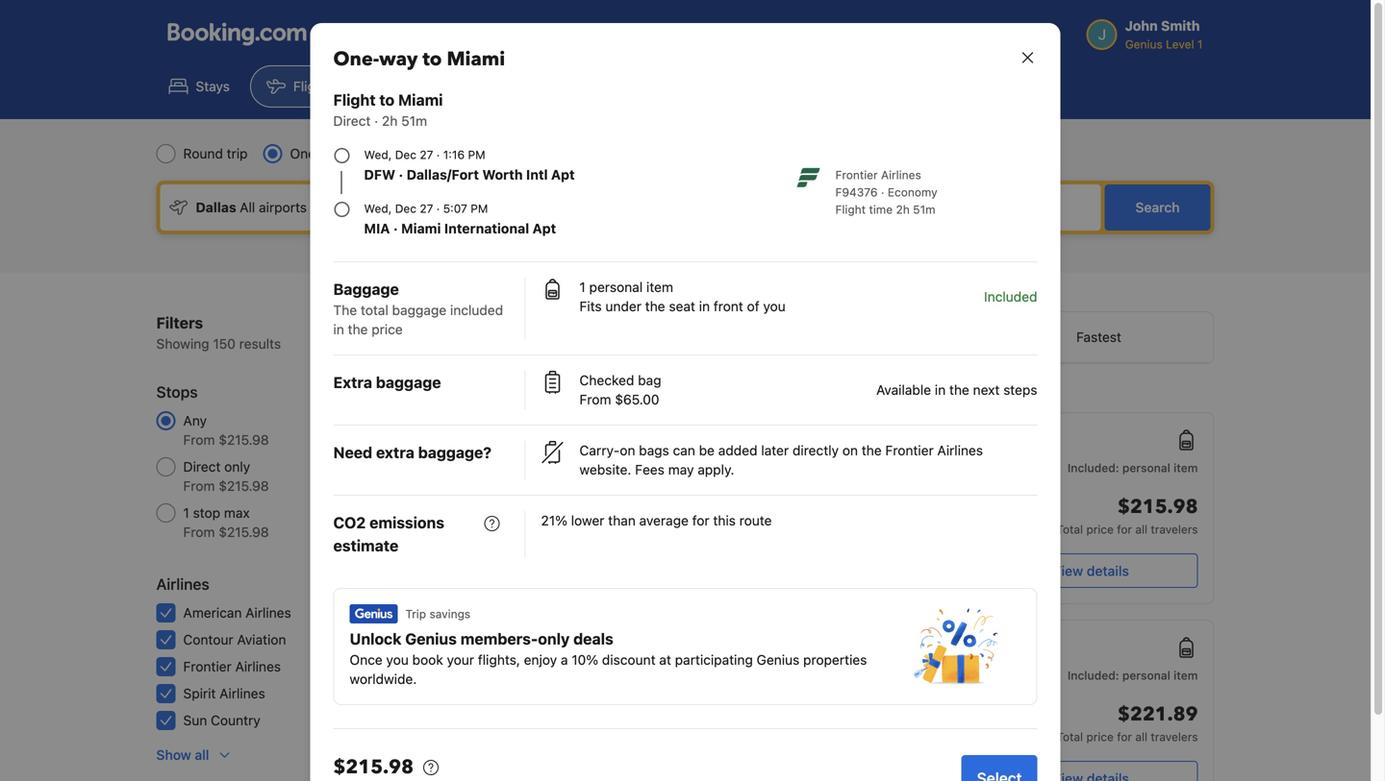 Task type: locate. For each thing, give the bounding box(es) containing it.
0 vertical spatial included:
[[1067, 462, 1119, 475]]

item up $215.98 total price for all travelers
[[1174, 462, 1198, 475]]

airlines inside "frontier airlines f94376 · economy flight time 2h 51m"
[[881, 168, 921, 182]]

2 horizontal spatial 2h
[[896, 203, 910, 216]]

1 horizontal spatial may
[[668, 462, 694, 478]]

27 inside 1:16 pm dfw . dec 27
[[664, 454, 678, 467]]

only down any from $215.98
[[224, 459, 250, 475]]

search button
[[1105, 185, 1210, 231]]

airlines down available in the next steps
[[937, 443, 983, 459]]

2h 51m
[[760, 431, 800, 444]]

total inside "$221.89 total price for all travelers"
[[1057, 731, 1083, 744]]

1 vertical spatial in
[[333, 322, 344, 338]]

51m inside 'flight to miami direct · 2h 51m'
[[401, 113, 427, 129]]

· inside 'flight to miami direct · 2h 51m'
[[374, 113, 378, 129]]

directly
[[792, 443, 839, 459]]

2h up multi-
[[382, 113, 398, 129]]

5:07 down available
[[891, 431, 924, 450]]

0 horizontal spatial genius
[[405, 630, 457, 649]]

flight down one-
[[333, 91, 376, 109]]

included: personal item for $221.89
[[1067, 669, 1198, 683]]

baggage
[[333, 280, 399, 299]]

dfw inside 1:16 pm dfw . dec 27
[[603, 454, 630, 467]]

miami up hotel
[[447, 46, 505, 73]]

0 vertical spatial 150
[[213, 336, 236, 352]]

2 vertical spatial 51m
[[777, 431, 800, 444]]

in right seat
[[699, 299, 710, 315]]

1 horizontal spatial 5:07
[[891, 431, 924, 450]]

front
[[714, 299, 743, 315]]

1:16 up dallas/fort
[[443, 148, 465, 162]]

1 vertical spatial personal
[[1122, 462, 1170, 475]]

1 horizontal spatial 1:16
[[603, 431, 634, 450]]

than
[[608, 513, 636, 529]]

dec inside 5:01 pm . dec 27
[[914, 662, 935, 675]]

all
[[1135, 523, 1148, 537], [1135, 731, 1148, 744], [195, 748, 209, 764]]

pm inside wed, dec 27 · 5:07 pm mia · miami international apt
[[471, 202, 488, 215]]

on right directly
[[842, 443, 858, 459]]

you up worldwide.
[[386, 653, 409, 668]]

enjoy
[[524, 653, 557, 668]]

price for $221.89
[[1086, 731, 1114, 744]]

travelers for $215.98
[[1151, 523, 1198, 537]]

the inside carry-on bags can be added later directly on the frontier airlines website. fees may apply.
[[862, 443, 882, 459]]

apt inside wed, dec 27 · 5:07 pm mia · miami international apt
[[532, 221, 556, 237]]

travelers inside "$221.89 total price for all travelers"
[[1151, 731, 1198, 744]]

0 vertical spatial included: personal item
[[1067, 462, 1198, 475]]

1 travelers from the top
[[1151, 523, 1198, 537]]

co2 emissions estimate
[[333, 514, 444, 555]]

. inside 5:07 pm mia . dec 27
[[907, 450, 910, 464]]

1 vertical spatial wed,
[[364, 202, 392, 215]]

included: up "$221.89 total price for all travelers"
[[1067, 669, 1119, 683]]

· up time
[[881, 186, 884, 199]]

0 vertical spatial item
[[646, 279, 673, 295]]

price inside "$221.89 total price for all travelers"
[[1086, 731, 1114, 744]]

direct inside direct only from $215.98
[[183, 459, 221, 475]]

pm inside 1:08 pm dfw . dec 27
[[640, 639, 664, 657]]

1 vertical spatial dfw
[[603, 454, 630, 467]]

2 vertical spatial price
[[1086, 731, 1114, 744]]

0 horizontal spatial to
[[379, 91, 395, 109]]

any
[[183, 413, 207, 429]]

included:
[[1067, 462, 1119, 475], [1067, 669, 1119, 683]]

2 total from the top
[[1057, 731, 1083, 744]]

pm inside 5:07 pm mia . dec 27
[[928, 431, 952, 450]]

deals
[[573, 630, 613, 649]]

1 horizontal spatial to
[[423, 46, 442, 73]]

the left 5:07 pm mia . dec 27
[[862, 443, 882, 459]]

2 vertical spatial dfw
[[603, 662, 630, 675]]

1 vertical spatial all
[[1135, 731, 1148, 744]]

pm up fees
[[638, 431, 661, 450]]

· down 'flight + hotel' link
[[374, 113, 378, 129]]

2 wed, from the top
[[364, 202, 392, 215]]

2 vertical spatial all
[[195, 748, 209, 764]]

$215.98 down worldwide.
[[333, 755, 414, 782]]

economy up time
[[888, 186, 937, 199]]

item up $221.89
[[1174, 669, 1198, 683]]

1 inside 1 personal item fits under the seat in front of you
[[580, 279, 586, 295]]

1 included: personal item from the top
[[1067, 462, 1198, 475]]

may down 'can'
[[668, 462, 694, 478]]

0 horizontal spatial 2h
[[382, 113, 398, 129]]

results
[[239, 336, 281, 352]]

frontier up f94376
[[835, 168, 878, 182]]

0 vertical spatial 5:07
[[443, 202, 467, 215]]

spirit airlines down 10%
[[542, 693, 614, 707]]

$215.98 up details in the bottom of the page
[[1118, 494, 1198, 521]]

you inside unlock genius members-only deals once you book your flights, enjoy a 10% discount at participating genius properties worldwide.
[[386, 653, 409, 668]]

1 wed, from the top
[[364, 148, 392, 162]]

1 vertical spatial economy
[[888, 186, 937, 199]]

from down any
[[183, 432, 215, 448]]

view details
[[1052, 564, 1129, 580]]

pm inside 1:16 pm dfw . dec 27
[[638, 431, 661, 450]]

unlock
[[350, 630, 402, 649]]

one-way to miami dialog
[[287, 0, 1084, 782]]

round trip
[[183, 146, 248, 162]]

1 horizontal spatial genius
[[757, 653, 800, 668]]

0 vertical spatial 51m
[[401, 113, 427, 129]]

4
[[479, 659, 487, 675]]

0 vertical spatial way
[[379, 46, 418, 73]]

booking.com logo image
[[168, 23, 306, 46], [168, 23, 306, 46]]

1 on from the left
[[620, 443, 635, 459]]

total
[[1057, 523, 1083, 537], [1057, 731, 1083, 744]]

. inside 1:08 pm dfw . dec 27
[[633, 658, 636, 671]]

0 vertical spatial baggage
[[392, 303, 446, 318]]

co2
[[333, 514, 366, 532]]

all up 'view details' button
[[1135, 523, 1148, 537]]

2 vertical spatial personal
[[1122, 669, 1170, 683]]

from down 'checked'
[[580, 392, 611, 408]]

way inside one-way to miami dialog
[[379, 46, 418, 73]]

dfw
[[364, 167, 395, 183], [603, 454, 630, 467], [603, 662, 630, 675]]

0 horizontal spatial spirit
[[183, 686, 216, 702]]

2 horizontal spatial flight
[[835, 203, 866, 216]]

0 horizontal spatial 5:07
[[443, 202, 467, 215]]

frontier inside "frontier airlines f94376 · economy flight time 2h 51m"
[[835, 168, 878, 182]]

5:07 inside wed, dec 27 · 5:07 pm mia · miami international apt
[[443, 202, 467, 215]]

0 horizontal spatial 150
[[213, 336, 236, 352]]

item up seat
[[646, 279, 673, 295]]

flight down f94376
[[835, 203, 866, 216]]

. for 1:08
[[633, 658, 636, 671]]

2 vertical spatial in
[[935, 382, 946, 398]]

2 included: from the top
[[1067, 669, 1119, 683]]

0 vertical spatial to
[[423, 46, 442, 73]]

economy inside "frontier airlines f94376 · economy flight time 2h 51m"
[[888, 186, 937, 199]]

genius
[[405, 630, 457, 649], [757, 653, 800, 668]]

1 vertical spatial travelers
[[1151, 731, 1198, 744]]

airlines up country in the left of the page
[[219, 686, 265, 702]]

mia down available
[[883, 454, 904, 467]]

·
[[374, 113, 378, 129], [436, 148, 440, 162], [399, 167, 403, 183], [881, 186, 884, 199], [436, 202, 440, 215], [393, 221, 398, 237]]

2h inside "frontier airlines f94376 · economy flight time 2h 51m"
[[896, 203, 910, 216]]

for
[[692, 513, 709, 529], [1117, 523, 1132, 537], [1117, 731, 1132, 744]]

0 vertical spatial wed,
[[364, 148, 392, 162]]

$221.89 total price for all travelers
[[1057, 702, 1198, 744]]

may
[[563, 382, 585, 395], [668, 462, 694, 478]]

0 vertical spatial all
[[1135, 523, 1148, 537]]

0 vertical spatial mia
[[364, 221, 390, 237]]

1 up flights,
[[481, 632, 487, 648]]

fastest
[[1076, 329, 1121, 345]]

travelers down $221.89
[[1151, 731, 1198, 744]]

1
[[580, 279, 586, 295], [183, 505, 189, 521], [481, 632, 487, 648], [481, 713, 487, 729]]

stop
[[193, 505, 220, 521]]

51m up multi-city
[[401, 113, 427, 129]]

150
[[213, 336, 236, 352], [465, 413, 487, 429]]

0 vertical spatial only
[[224, 459, 250, 475]]

0 horizontal spatial on
[[620, 443, 635, 459]]

0 horizontal spatial flight
[[333, 91, 376, 109]]

travelers inside $215.98 total price for all travelers
[[1151, 523, 1198, 537]]

wed,
[[364, 148, 392, 162], [364, 202, 392, 215]]

dec
[[395, 148, 416, 162], [395, 202, 416, 215], [640, 454, 661, 467], [914, 454, 935, 467], [640, 662, 661, 675], [914, 662, 935, 675]]

show
[[156, 748, 191, 764]]

price for $215.98
[[1086, 523, 1114, 537]]

dfw left fees
[[603, 454, 630, 467]]

to inside 'flight to miami direct · 2h 51m'
[[379, 91, 395, 109]]

way
[[379, 46, 418, 73], [319, 146, 343, 162]]

dfw inside 1:08 pm dfw . dec 27
[[603, 662, 630, 675]]

0 horizontal spatial way
[[319, 146, 343, 162]]

0 vertical spatial miami
[[447, 46, 505, 73]]

0 vertical spatial you
[[763, 299, 786, 315]]

wed, inside wed, dec 27 · 1:16 pm dfw · dallas/fort worth intl apt
[[364, 148, 392, 162]]

pm up worth
[[468, 148, 485, 162]]

. inside 1:16 pm dfw . dec 27
[[633, 450, 636, 464]]

0 vertical spatial travelers
[[1151, 523, 1198, 537]]

from
[[580, 392, 611, 408], [183, 432, 215, 448], [183, 479, 215, 494], [183, 525, 215, 541]]

flight inside 'flight to miami direct · 2h 51m'
[[333, 91, 376, 109]]

wed, dec 27 · 5:07 pm mia · miami international apt
[[364, 202, 556, 237]]

baggage right total
[[392, 303, 446, 318]]

airlines up american on the bottom of the page
[[156, 576, 209, 594]]

1:16 pm dfw . dec 27
[[603, 431, 678, 467]]

for inside $215.98 total price for all travelers
[[1117, 523, 1132, 537]]

economy up worth
[[460, 146, 517, 162]]

travelers up 'view details' button
[[1151, 523, 1198, 537]]

frontier down contour
[[183, 659, 232, 675]]

item for $215.98
[[1174, 462, 1198, 475]]

1 horizontal spatial way
[[379, 46, 418, 73]]

airlines inside carry-on bags can be added later directly on the frontier airlines website. fees may apply.
[[937, 443, 983, 459]]

pm inside wed, dec 27 · 1:16 pm dfw · dallas/fort worth intl apt
[[468, 148, 485, 162]]

direct
[[333, 113, 371, 129], [764, 457, 797, 470], [183, 459, 221, 475], [764, 665, 797, 678]]

0 vertical spatial economy
[[460, 146, 517, 162]]

1 vertical spatial way
[[319, 146, 343, 162]]

extra
[[333, 374, 372, 392]]

1:08
[[603, 639, 637, 657]]

apt right the intl
[[551, 167, 575, 183]]

. left bags in the bottom left of the page
[[633, 450, 636, 464]]

airlines up time
[[881, 168, 921, 182]]

0 vertical spatial apt
[[551, 167, 575, 183]]

all right show
[[195, 748, 209, 764]]

total inside $215.98 total price for all travelers
[[1057, 523, 1083, 537]]

0 vertical spatial 1:16
[[443, 148, 465, 162]]

$215.98 inside any from $215.98
[[219, 432, 269, 448]]

. down 5:01 at the right bottom
[[907, 658, 910, 671]]

airlines down aviation
[[235, 659, 281, 675]]

only inside unlock genius members-only deals once you book your flights, enjoy a 10% discount at participating genius properties worldwide.
[[538, 630, 570, 649]]

1 total from the top
[[1057, 523, 1083, 537]]

only up a
[[538, 630, 570, 649]]

the down the
[[348, 322, 368, 338]]

1 vertical spatial 150
[[465, 413, 487, 429]]

dfw down multi-
[[364, 167, 395, 183]]

1 vertical spatial to
[[379, 91, 395, 109]]

are
[[673, 382, 691, 395]]

0 horizontal spatial mia
[[364, 221, 390, 237]]

0 horizontal spatial in
[[333, 322, 344, 338]]

in right available
[[935, 382, 946, 398]]

0 horizontal spatial 51m
[[401, 113, 427, 129]]

0 vertical spatial total
[[1057, 523, 1083, 537]]

spirit airlines up sun country
[[183, 686, 265, 702]]

. for 5:07
[[907, 450, 910, 464]]

on
[[620, 443, 635, 459], [842, 443, 858, 459]]

1 inside 1 stop max from $215.98
[[183, 505, 189, 521]]

trip savings
[[405, 608, 471, 621]]

1 included: from the top
[[1067, 462, 1119, 475]]

1 vertical spatial included:
[[1067, 669, 1119, 683]]

27 inside wed, dec 27 · 5:07 pm mia · miami international apt
[[420, 202, 433, 215]]

0 horizontal spatial 1:16
[[443, 148, 465, 162]]

0 horizontal spatial only
[[224, 459, 250, 475]]

$215.98
[[219, 432, 269, 448], [219, 479, 269, 494], [1118, 494, 1198, 521], [219, 525, 269, 541], [333, 755, 414, 782]]

apt down the intl
[[532, 221, 556, 237]]

the inside 1 personal item fits under the seat in front of you
[[645, 299, 665, 315]]

on left bags in the bottom left of the page
[[620, 443, 635, 459]]

2 vertical spatial 2h
[[760, 431, 774, 444]]

one-
[[333, 46, 379, 73]]

1 horizontal spatial 150
[[465, 413, 487, 429]]

1 horizontal spatial in
[[699, 299, 710, 315]]

0 vertical spatial 2h
[[382, 113, 398, 129]]

flights,
[[478, 653, 520, 668]]

150 up baggage? on the bottom of the page
[[465, 413, 487, 429]]

from inside 1 stop max from $215.98
[[183, 525, 215, 541]]

dec inside 1:16 pm dfw . dec 27
[[640, 454, 661, 467]]

for left this
[[692, 513, 709, 529]]

1 vertical spatial 51m
[[913, 203, 935, 216]]

frontier airlines down contour aviation
[[183, 659, 281, 675]]

51m right time
[[913, 203, 935, 216]]

0 horizontal spatial may
[[563, 382, 585, 395]]

included: personal item up $215.98 total price for all travelers
[[1067, 462, 1198, 475]]

personal up $215.98 total price for all travelers
[[1122, 462, 1170, 475]]

details
[[1087, 564, 1129, 580]]

2 included: personal item from the top
[[1067, 669, 1198, 683]]

· up dallas/fort
[[436, 148, 440, 162]]

baggage right extra
[[376, 374, 441, 392]]

0 vertical spatial price
[[372, 322, 403, 338]]

the inside baggage the total baggage included in the price
[[348, 322, 368, 338]]

pm right 1:08
[[640, 639, 664, 657]]

1:16
[[443, 148, 465, 162], [603, 431, 634, 450]]

0 vertical spatial in
[[699, 299, 710, 315]]

2 travelers from the top
[[1151, 731, 1198, 744]]

total
[[361, 303, 388, 318]]

21%
[[541, 513, 567, 529]]

price inside $215.98 total price for all travelers
[[1086, 523, 1114, 537]]

1 vertical spatial included: personal item
[[1067, 669, 1198, 683]]

wed, for mia
[[364, 202, 392, 215]]

1 horizontal spatial mia
[[883, 454, 904, 467]]

miami down one-way to miami
[[398, 91, 443, 109]]

fastest tab list
[[527, 313, 1213, 365]]

sun
[[183, 713, 207, 729]]

spirit up sun
[[183, 686, 216, 702]]

travelers
[[1151, 523, 1198, 537], [1151, 731, 1198, 744]]

pm for 1:08 pm
[[640, 639, 664, 657]]

miami inside 'flight to miami direct · 2h 51m'
[[398, 91, 443, 109]]

all inside button
[[195, 748, 209, 764]]

economy
[[460, 146, 517, 162], [888, 186, 937, 199]]

included: personal item
[[1067, 462, 1198, 475], [1067, 669, 1198, 683]]

1 vertical spatial may
[[668, 462, 694, 478]]

0 vertical spatial dfw
[[364, 167, 395, 183]]

the left next
[[949, 382, 969, 398]]

worth
[[482, 167, 523, 183]]

all down $221.89
[[1135, 731, 1148, 744]]

the left seat
[[645, 299, 665, 315]]

frontier airlines up lower
[[542, 486, 628, 499]]

miami
[[447, 46, 505, 73], [398, 91, 443, 109], [401, 221, 441, 237]]

flight left the + at left
[[398, 78, 433, 94]]

item
[[646, 279, 673, 295], [1174, 462, 1198, 475], [1174, 669, 1198, 683]]

personal up under on the left of page
[[589, 279, 643, 295]]

1 vertical spatial frontier airlines
[[183, 659, 281, 675]]

direct up the one way
[[333, 113, 371, 129]]

all inside "$221.89 total price for all travelers"
[[1135, 731, 1148, 744]]

included: for $215.98
[[1067, 462, 1119, 475]]

for for $215.98
[[1117, 523, 1132, 537]]

for up details in the bottom of the page
[[1117, 523, 1132, 537]]

2h right "added"
[[760, 431, 774, 444]]

150 inside filters showing 150 results
[[213, 336, 236, 352]]

1 horizontal spatial economy
[[888, 186, 937, 199]]

. down available
[[907, 450, 910, 464]]

1 horizontal spatial 2h
[[760, 431, 774, 444]]

total for $221.89
[[1057, 731, 1083, 744]]

wed, inside wed, dec 27 · 5:07 pm mia · miami international apt
[[364, 202, 392, 215]]

0 horizontal spatial frontier airlines
[[183, 659, 281, 675]]

1 vertical spatial mia
[[883, 454, 904, 467]]

extra baggage
[[333, 374, 441, 392]]

1 horizontal spatial you
[[763, 299, 786, 315]]

from up stop
[[183, 479, 215, 494]]

frontier airlines f94376 · economy flight time 2h 51m
[[835, 168, 937, 216]]

mia inside wed, dec 27 · 5:07 pm mia · miami international apt
[[364, 221, 390, 237]]

pm right 5:01 at the right bottom
[[928, 639, 952, 657]]

27
[[420, 148, 433, 162], [420, 202, 433, 215], [664, 454, 678, 467], [938, 454, 952, 467], [664, 662, 678, 675], [938, 662, 952, 675]]

wed, down multi-
[[364, 202, 392, 215]]

5:07 down dallas/fort
[[443, 202, 467, 215]]

150 left results
[[213, 336, 236, 352]]

2h inside 'flight to miami direct · 2h 51m'
[[382, 113, 398, 129]]

1 left stop
[[183, 505, 189, 521]]

direct down 2h 51m
[[764, 457, 797, 470]]

personal up $221.89
[[1122, 669, 1170, 683]]

for inside "$221.89 total price for all travelers"
[[1117, 731, 1132, 744]]

frontier down available
[[885, 443, 934, 459]]

travelers for $221.89
[[1151, 731, 1198, 744]]

1 vertical spatial apt
[[532, 221, 556, 237]]

flight + hotel link
[[355, 65, 498, 108]]

pm inside 5:01 pm . dec 27
[[928, 639, 952, 657]]

genius image
[[350, 605, 398, 624], [350, 605, 398, 624], [913, 609, 998, 686]]

savings
[[429, 608, 471, 621]]

1 vertical spatial 5:07
[[891, 431, 924, 450]]

1 vertical spatial item
[[1174, 462, 1198, 475]]

way up flight + hotel
[[379, 46, 418, 73]]

2 horizontal spatial in
[[935, 382, 946, 398]]

2h
[[382, 113, 398, 129], [896, 203, 910, 216], [760, 431, 774, 444]]

personal for $215.98
[[1122, 462, 1170, 475]]

from down stop
[[183, 525, 215, 541]]

0 vertical spatial personal
[[589, 279, 643, 295]]

spirit down a
[[542, 693, 571, 707]]

2h right time
[[896, 203, 910, 216]]

flight inside "frontier airlines f94376 · economy flight time 2h 51m"
[[835, 203, 866, 216]]

1 horizontal spatial on
[[842, 443, 858, 459]]

· up baggage
[[393, 221, 398, 237]]

to down one-way to miami
[[379, 91, 395, 109]]

all inside $215.98 total price for all travelers
[[1135, 523, 1148, 537]]

spirit airlines
[[183, 686, 265, 702], [542, 693, 614, 707]]

93
[[470, 605, 487, 621]]

1 vertical spatial you
[[386, 653, 409, 668]]

you right of
[[763, 299, 786, 315]]

27 inside 1:08 pm dfw . dec 27
[[664, 662, 678, 675]]

1:16 up website.
[[603, 431, 634, 450]]

baggage
[[392, 303, 446, 318], [376, 374, 441, 392]]

1 stop max from $215.98
[[183, 505, 269, 541]]

1 vertical spatial miami
[[398, 91, 443, 109]]

2 vertical spatial item
[[1174, 669, 1198, 683]]

pm
[[468, 148, 485, 162], [471, 202, 488, 215], [638, 431, 661, 450], [928, 431, 952, 450], [640, 639, 664, 657], [928, 639, 952, 657]]

intl
[[526, 167, 548, 183]]

$215.98 up direct only from $215.98
[[219, 432, 269, 448]]

1 vertical spatial price
[[1086, 523, 1114, 537]]

2 vertical spatial miami
[[401, 221, 441, 237]]

1 horizontal spatial frontier airlines
[[542, 486, 628, 499]]

10%
[[572, 653, 598, 668]]

0 horizontal spatial you
[[386, 653, 409, 668]]

in inside 1 personal item fits under the seat in front of you
[[699, 299, 710, 315]]

included
[[450, 303, 503, 318]]



Task type: vqa. For each thing, say whether or not it's contained in the screenshot.
$26.00
no



Task type: describe. For each thing, give the bounding box(es) containing it.
apply.
[[698, 462, 734, 478]]

seat
[[669, 299, 695, 315]]

0 vertical spatial frontier airlines
[[542, 486, 628, 499]]

1:16 inside 1:16 pm dfw . dec 27
[[603, 431, 634, 450]]

wed, for dfw
[[364, 148, 392, 162]]

all for $215.98
[[1135, 523, 1148, 537]]

mia inside 5:07 pm mia . dec 27
[[883, 454, 904, 467]]

next
[[973, 382, 1000, 398]]

flights
[[293, 78, 335, 94]]

frontier airlines image
[[797, 166, 820, 189]]

flight to miami direct · 2h 51m
[[333, 91, 443, 129]]

51m inside "frontier airlines f94376 · economy flight time 2h 51m"
[[913, 203, 935, 216]]

trip
[[227, 146, 248, 162]]

need extra baggage?
[[333, 444, 491, 462]]

trip
[[405, 608, 426, 621]]

available
[[876, 382, 931, 398]]

1 vertical spatial genius
[[757, 653, 800, 668]]

pm for 5:07 pm
[[928, 431, 952, 450]]

you inside 1 personal item fits under the seat in front of you
[[763, 299, 786, 315]]

5:01 pm . dec 27
[[892, 639, 952, 675]]

any from $215.98
[[183, 413, 269, 448]]

dfw for $221.89
[[603, 662, 630, 675]]

0 vertical spatial may
[[563, 382, 585, 395]]

from inside checked bag from $65.00
[[580, 392, 611, 408]]

from inside direct only from $215.98
[[183, 479, 215, 494]]

once
[[350, 653, 383, 668]]

from inside any from $215.98
[[183, 432, 215, 448]]

hotel
[[448, 78, 481, 94]]

27 inside wed, dec 27 · 1:16 pm dfw · dallas/fort worth intl apt
[[420, 148, 433, 162]]

airlines up aviation
[[245, 605, 291, 621]]

1:08 pm dfw . dec 27
[[603, 639, 678, 675]]

bag
[[638, 373, 661, 389]]

pm for 1:16 pm
[[638, 431, 661, 450]]

$221.89
[[1118, 702, 1198, 729]]

direct inside 'flight to miami direct · 2h 51m'
[[333, 113, 371, 129]]

· down multi-
[[399, 167, 403, 183]]

show all button
[[149, 739, 240, 773]]

in inside baggage the total baggage included in the price
[[333, 322, 344, 338]]

frontier up 21%
[[542, 486, 584, 499]]

added
[[718, 443, 757, 459]]

· inside "frontier airlines f94376 · economy flight time 2h 51m"
[[881, 186, 884, 199]]

american
[[183, 605, 242, 621]]

dec inside wed, dec 27 · 1:16 pm dfw · dallas/fort worth intl apt
[[395, 148, 416, 162]]

5:07 pm mia . dec 27
[[883, 431, 952, 467]]

direct left properties
[[764, 665, 797, 678]]

baggage?
[[418, 444, 491, 462]]

filters showing 150 results
[[156, 314, 281, 352]]

$215.98 inside 1 stop max from $215.98
[[219, 525, 269, 541]]

emissions
[[369, 514, 444, 532]]

contour
[[183, 632, 233, 648]]

dec inside wed, dec 27 · 5:07 pm mia · miami international apt
[[395, 202, 416, 215]]

$215.98 region
[[333, 753, 946, 782]]

miami inside wed, dec 27 · 5:07 pm mia · miami international apt
[[401, 221, 441, 237]]

round
[[183, 146, 223, 162]]

unlock genius members-only deals once you book your flights, enjoy a 10% discount at participating genius properties worldwide.
[[350, 630, 867, 688]]

fits
[[580, 299, 602, 315]]

be
[[699, 443, 715, 459]]

flight for +
[[398, 78, 433, 94]]

1 down 4
[[481, 713, 487, 729]]

2 on from the left
[[842, 443, 858, 459]]

direct only from $215.98
[[183, 459, 269, 494]]

this
[[713, 513, 736, 529]]

time
[[869, 203, 893, 216]]

of
[[747, 299, 760, 315]]

included: for $221.89
[[1067, 669, 1119, 683]]

view
[[1052, 564, 1083, 580]]

flights link
[[250, 65, 351, 108]]

1 horizontal spatial 51m
[[777, 431, 800, 444]]

airlines down 10%
[[574, 693, 614, 707]]

for for $221.89
[[1117, 731, 1132, 744]]

for inside one-way to miami dialog
[[692, 513, 709, 529]]

item inside 1 personal item fits under the seat in front of you
[[646, 279, 673, 295]]

stays
[[196, 78, 230, 94]]

apt inside wed, dec 27 · 1:16 pm dfw · dallas/fort worth intl apt
[[551, 167, 575, 183]]

there
[[642, 382, 670, 395]]

frontier inside carry-on bags can be added later directly on the frontier airlines website. fees may apply.
[[885, 443, 934, 459]]

personal for $221.89
[[1122, 669, 1170, 683]]

fees
[[635, 462, 665, 478]]

dfw for $215.98
[[603, 454, 630, 467]]

. for 1:16
[[633, 450, 636, 464]]

search
[[1135, 200, 1180, 215]]

aviation
[[237, 632, 286, 648]]

baggage the total baggage included in the price
[[333, 280, 503, 338]]

personal inside 1 personal item fits under the seat in front of you
[[589, 279, 643, 295]]

a
[[561, 653, 568, 668]]

pm for 5:01 pm
[[928, 639, 952, 657]]

need
[[333, 444, 372, 462]]

1 horizontal spatial spirit airlines
[[542, 693, 614, 707]]

· down dallas/fort
[[436, 202, 440, 215]]

27 inside 5:01 pm . dec 27
[[938, 662, 952, 675]]

prices may change if there are
[[526, 382, 694, 395]]

can
[[673, 443, 695, 459]]

one
[[290, 146, 316, 162]]

stays link
[[152, 65, 246, 108]]

members-
[[460, 630, 538, 649]]

146
[[464, 505, 487, 521]]

15
[[473, 459, 487, 475]]

carry-on bags can be added later directly on the frontier airlines website. fees may apply.
[[580, 443, 983, 478]]

dallas/fort
[[407, 167, 479, 183]]

dec inside 5:07 pm mia . dec 27
[[914, 454, 935, 467]]

$215.98 inside region
[[333, 755, 414, 782]]

0 horizontal spatial economy
[[460, 146, 517, 162]]

dec inside 1:08 pm dfw . dec 27
[[640, 662, 661, 675]]

properties
[[803, 653, 867, 668]]

steps
[[1003, 382, 1037, 398]]

flight for to
[[333, 91, 376, 109]]

carry-
[[580, 443, 620, 459]]

multi-city
[[386, 146, 445, 162]]

wed, dec 27 · 1:16 pm dfw · dallas/fort worth intl apt
[[364, 148, 575, 183]]

$215.98 inside direct only from $215.98
[[219, 479, 269, 494]]

27 inside 5:07 pm mia . dec 27
[[938, 454, 952, 467]]

price inside baggage the total baggage included in the price
[[372, 322, 403, 338]]

lower
[[571, 513, 604, 529]]

0 horizontal spatial spirit airlines
[[183, 686, 265, 702]]

1:16 inside wed, dec 27 · 1:16 pm dfw · dallas/fort worth intl apt
[[443, 148, 465, 162]]

extra
[[376, 444, 414, 462]]

0 vertical spatial genius
[[405, 630, 457, 649]]

country
[[211, 713, 260, 729]]

may inside carry-on bags can be added later directly on the frontier airlines website. fees may apply.
[[668, 462, 694, 478]]

included
[[984, 289, 1037, 305]]

5:07 inside 5:07 pm mia . dec 27
[[891, 431, 924, 450]]

city
[[422, 146, 445, 162]]

$215.98 total price for all travelers
[[1057, 494, 1198, 537]]

way for one
[[319, 146, 343, 162]]

participating
[[675, 653, 753, 668]]

checked
[[580, 373, 634, 389]]

1 horizontal spatial spirit
[[542, 693, 571, 707]]

showing
[[156, 336, 209, 352]]

one way
[[290, 146, 343, 162]]

$215.98 inside $215.98 total price for all travelers
[[1118, 494, 1198, 521]]

way for one-
[[379, 46, 418, 73]]

5:01
[[892, 639, 924, 657]]

estimate
[[333, 537, 399, 555]]

dfw inside wed, dec 27 · 1:16 pm dfw · dallas/fort worth intl apt
[[364, 167, 395, 183]]

+
[[436, 78, 445, 94]]

fastest button
[[984, 313, 1213, 363]]

book
[[412, 653, 443, 668]]

baggage inside baggage the total baggage included in the price
[[392, 303, 446, 318]]

change
[[588, 382, 628, 395]]

1 vertical spatial baggage
[[376, 374, 441, 392]]

included: personal item for $215.98
[[1067, 462, 1198, 475]]

only inside direct only from $215.98
[[224, 459, 250, 475]]

. inside 5:01 pm . dec 27
[[907, 658, 910, 671]]

all for $221.89
[[1135, 731, 1148, 744]]

airlines down website.
[[588, 486, 628, 499]]

american airlines
[[183, 605, 291, 621]]

checked bag from $65.00
[[580, 373, 661, 408]]

if
[[631, 382, 639, 395]]

item for $221.89
[[1174, 669, 1198, 683]]

discount
[[602, 653, 656, 668]]

total for $215.98
[[1057, 523, 1083, 537]]

f94376
[[835, 186, 878, 199]]

$65.00
[[615, 392, 659, 408]]



